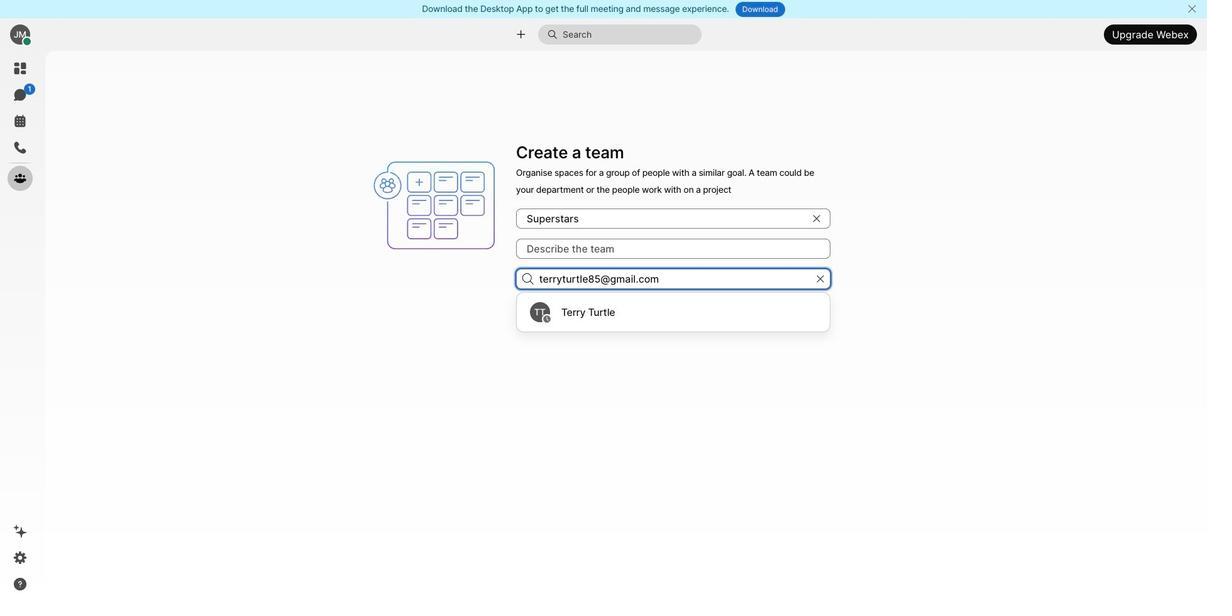 Task type: describe. For each thing, give the bounding box(es) containing it.
create a team image
[[368, 139, 509, 272]]

search_18 image
[[523, 273, 534, 285]]

Add people by name or email text field
[[516, 269, 831, 289]]

cancel_16 image
[[1187, 4, 1197, 14]]

terry turtle list item
[[520, 296, 827, 329]]



Task type: vqa. For each thing, say whether or not it's contained in the screenshot.
Webex TAB LIST
yes



Task type: locate. For each thing, give the bounding box(es) containing it.
webex tab list
[[8, 56, 35, 191]]

navigation
[[0, 51, 40, 609]]

Describe the team text field
[[516, 239, 831, 259]]

Name the team (required) text field
[[516, 209, 831, 229]]



